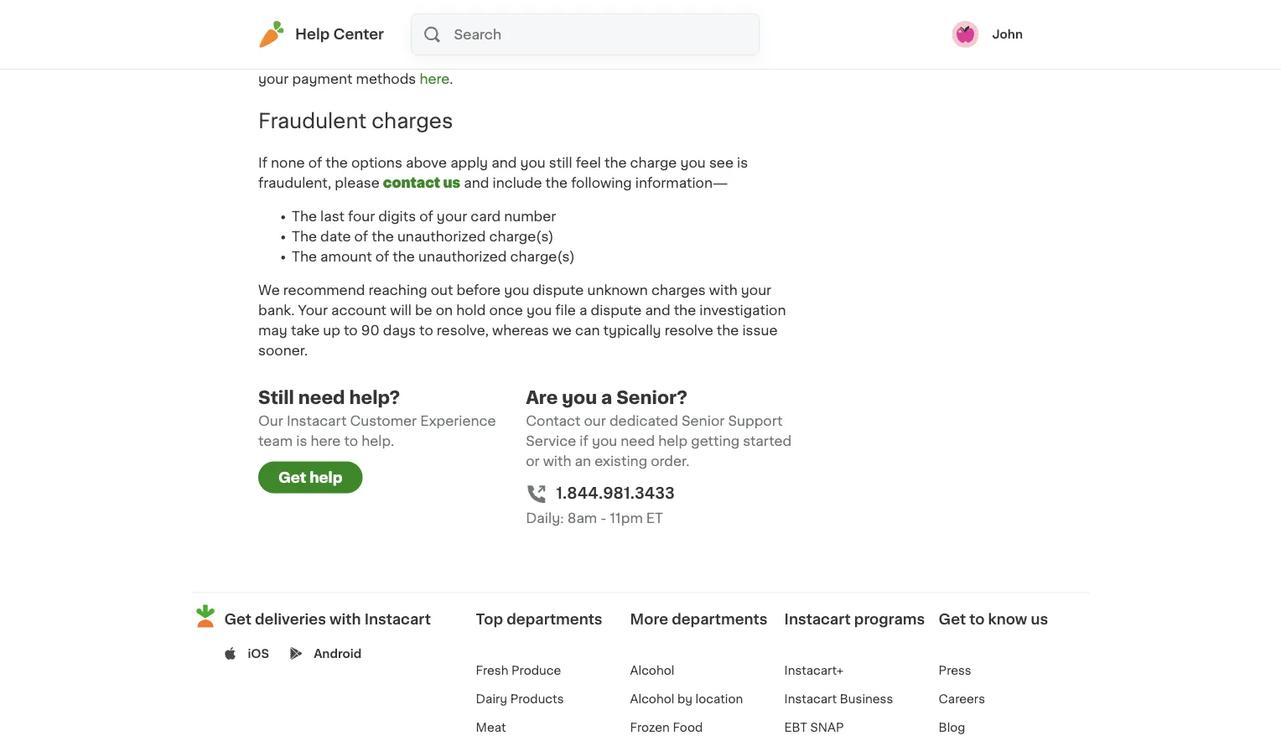 Task type: vqa. For each thing, say whether or not it's contained in the screenshot.


Task type: describe. For each thing, give the bounding box(es) containing it.
fraudulent,
[[258, 176, 331, 190]]

charges.
[[489, 52, 547, 66]]

departments for more departments
[[672, 612, 768, 626]]

dedicated
[[610, 415, 678, 428]]

-
[[601, 512, 607, 525]]

contact
[[383, 176, 440, 190]]

products
[[510, 693, 564, 705]]

to left know in the bottom right of the page
[[970, 612, 985, 626]]

business
[[840, 693, 893, 705]]

here .
[[420, 73, 453, 86]]

help inside are you a senior? contact our dedicated senior support service if you need help getting started or with an existing order.
[[658, 435, 688, 448]]

senior?
[[617, 389, 688, 407]]

please
[[335, 176, 380, 190]]

feel
[[576, 156, 601, 170]]

0 horizontal spatial us
[[443, 176, 461, 190]]

alcohol by location link
[[630, 693, 743, 705]]

you left file
[[527, 304, 552, 317]]

date
[[320, 230, 351, 244]]

and inside we recommend reaching out before you dispute unknown charges with your bank. your account will be on hold once you file a dispute and the investigation may take up to 90 days to resolve, whereas we can typically resolve the issue sooner.
[[645, 304, 671, 317]]

and inside if none of the options above apply and you still feel the charge you see is fraudulent, please
[[492, 156, 517, 170]]

0 vertical spatial unauthorized
[[397, 230, 486, 244]]

an
[[575, 455, 591, 468]]

getting
[[691, 435, 740, 448]]

existing
[[595, 455, 648, 468]]

0 vertical spatial dispute
[[533, 284, 584, 297]]

user avatar image
[[952, 21, 979, 48]]

resolve
[[665, 324, 713, 337]]

daily:
[[526, 512, 564, 525]]

team
[[258, 435, 293, 448]]

account
[[331, 304, 387, 317]]

occur
[[449, 32, 487, 45]]

daily: 8am - 11pm et
[[526, 512, 663, 525]]

we
[[258, 284, 280, 297]]

charge
[[630, 156, 677, 170]]

apply
[[450, 156, 488, 170]]

the last four digits of your card number the date of the unauthorized charge(s) the amount of the unauthorized charge(s)
[[292, 210, 578, 264]]

of right digits
[[419, 210, 433, 223]]

will inside we recommend reaching out before you dispute unknown charges with your bank. your account will be on hold once you file a dispute and the investigation may take up to 90 days to resolve, whereas we can typically resolve the issue sooner.
[[390, 304, 412, 317]]

john
[[992, 29, 1023, 40]]

our
[[584, 415, 606, 428]]

up inside no charges to your card will occur unless you place another order, sign-up for instacart+
[[739, 32, 757, 45]]

android
[[314, 648, 362, 660]]

get to know us
[[939, 612, 1048, 626]]

contact us and include the following information—
[[383, 176, 728, 190]]

careers link
[[939, 693, 985, 705]]

1 the from the top
[[292, 210, 317, 223]]

methods
[[356, 73, 416, 86]]

four
[[348, 210, 375, 223]]

bank.
[[258, 304, 295, 317]]

with inside are you a senior? contact our dedicated senior support service if you need help getting started or with an existing order.
[[543, 455, 572, 468]]

john link
[[952, 21, 1023, 48]]

your inside the last four digits of your card number the date of the unauthorized charge(s) the amount of the unauthorized charge(s)
[[437, 210, 467, 223]]

top
[[476, 612, 503, 626]]

last
[[320, 210, 345, 223]]

get help button
[[258, 462, 363, 493]]

typically
[[603, 324, 661, 337]]

we recommend reaching out before you dispute unknown charges with your bank. your account will be on hold once you file a dispute and the investigation may take up to 90 days to resolve, whereas we can typically resolve the issue sooner.
[[258, 284, 786, 358]]

you inside no charges to your card will occur unless you place another order, sign-up for instacart+
[[538, 32, 563, 45]]

get for get to know us
[[939, 612, 966, 626]]

experience
[[420, 415, 496, 428]]

can inside we recommend reaching out before you dispute unknown charges with your bank. your account will be on hold once you file a dispute and the investigation may take up to 90 days to resolve, whereas we can typically resolve the issue sooner.
[[575, 324, 600, 337]]

meat
[[476, 721, 506, 733]]

sign-
[[705, 32, 739, 45]]

help center
[[295, 27, 384, 42]]

your inside no charges to your card will occur unless you place another order, sign-up for instacart+
[[356, 32, 387, 45]]

3 the from the top
[[292, 250, 317, 264]]

to down be
[[419, 324, 433, 337]]

once
[[489, 304, 523, 317]]

et
[[646, 512, 663, 525]]

2 the from the top
[[292, 230, 317, 244]]

new
[[458, 52, 486, 66]]

8am
[[567, 512, 597, 525]]

get for get help
[[278, 470, 306, 485]]

departments for top departments
[[507, 612, 603, 626]]

frozen
[[630, 721, 670, 733]]

to inside no charges to your card will occur unless you place another order, sign-up for instacart+
[[339, 32, 353, 45]]

ebt
[[785, 721, 807, 733]]

are you a senior? contact our dedicated senior support service if you need help getting started or with an existing order.
[[526, 389, 792, 468]]

0 vertical spatial here
[[420, 73, 450, 86]]

center
[[333, 27, 384, 42]]

press link
[[939, 664, 972, 676]]

fraudulent
[[258, 111, 367, 131]]

before
[[457, 284, 501, 297]]

more departments
[[630, 612, 768, 626]]

ios link
[[248, 645, 269, 662]]

you up include in the left top of the page
[[520, 156, 546, 170]]

your inside we recommend reaching out before you dispute unknown charges with your bank. your account will be on hold once you file a dispute and the investigation may take up to 90 days to resolve, whereas we can typically resolve the issue sooner.
[[741, 284, 772, 297]]

another
[[607, 32, 660, 45]]

otherwise
[[350, 52, 416, 66]]

the down digits
[[372, 230, 394, 244]]

0 horizontal spatial instacart+ link
[[258, 51, 326, 67]]

order,
[[663, 32, 702, 45]]

sooner.
[[258, 344, 308, 358]]

top departments
[[476, 612, 603, 626]]

instacart+ inside no charges to your card will occur unless you place another order, sign-up for instacart+
[[258, 51, 326, 67]]

will inside no charges to your card will occur unless you place another order, sign-up for instacart+
[[424, 32, 445, 45]]

always
[[606, 52, 653, 66]]

digits
[[379, 210, 416, 223]]

is inside if none of the options above apply and you still feel the charge you see is fraudulent, please
[[737, 156, 748, 170]]

dairy products link
[[476, 693, 564, 705]]

fresh produce
[[476, 664, 561, 676]]

information—
[[636, 176, 728, 190]]

1 horizontal spatial instacart+ link
[[785, 664, 844, 676]]

alcohol for the alcohol link
[[630, 664, 675, 676]]

1 vertical spatial unauthorized
[[418, 250, 507, 264]]

help center link
[[258, 21, 384, 48]]

snap
[[810, 721, 844, 733]]



Task type: locate. For each thing, give the bounding box(es) containing it.
ebt snap link
[[785, 721, 844, 733]]

1 vertical spatial card
[[471, 210, 501, 223]]

here up get help 'button' at the bottom of the page
[[311, 435, 341, 448]]

take
[[291, 324, 320, 337]]

1 vertical spatial will
[[390, 304, 412, 317]]

the
[[292, 210, 317, 223], [292, 230, 317, 244], [292, 250, 317, 264]]

get right instacart shopper app logo in the left bottom of the page
[[224, 612, 252, 626]]

0 horizontal spatial departments
[[507, 612, 603, 626]]

charge(s)
[[489, 230, 554, 244], [510, 250, 575, 264]]

you up "information—"
[[681, 156, 706, 170]]

2 alcohol from the top
[[630, 693, 675, 705]]

1 vertical spatial here
[[311, 435, 341, 448]]

ios
[[248, 648, 269, 660]]

service
[[526, 435, 576, 448]]

0 vertical spatial will
[[424, 32, 445, 45]]

a inside are you a senior? contact our dedicated senior support service if you need help getting started or with an existing order.
[[601, 389, 612, 407]]

2 vertical spatial and
[[645, 304, 671, 317]]

,
[[326, 52, 329, 66]]

charges up above
[[372, 111, 453, 131]]

fresh produce link
[[476, 664, 561, 676]]

android link
[[314, 645, 362, 662]]

1 vertical spatial and
[[464, 176, 489, 190]]

location
[[696, 693, 743, 705]]

to right help
[[339, 32, 353, 45]]

started
[[743, 435, 792, 448]]

press
[[939, 664, 972, 676]]

your down the contact us link
[[437, 210, 467, 223]]

to
[[339, 32, 353, 45], [344, 324, 358, 337], [419, 324, 433, 337], [344, 435, 358, 448], [970, 612, 985, 626]]

if
[[258, 156, 268, 170]]

get for get deliveries with instacart
[[224, 612, 252, 626]]

unauthorized
[[397, 230, 486, 244], [418, 250, 507, 264]]

0 vertical spatial alcohol
[[630, 664, 675, 676]]

0 horizontal spatial is
[[296, 435, 307, 448]]

1 vertical spatial charges
[[372, 111, 453, 131]]

charges up resolve
[[652, 284, 706, 297]]

allow
[[420, 52, 454, 66]]

the left last on the top
[[292, 210, 317, 223]]

card left number
[[471, 210, 501, 223]]

blog
[[939, 721, 966, 733]]

help down still need help? our instacart customer experience team is here to help.
[[310, 470, 343, 485]]

still need help? our instacart customer experience team is here to help.
[[258, 389, 496, 448]]

1 horizontal spatial help
[[658, 435, 688, 448]]

card inside the last four digits of your card number the date of the unauthorized charge(s) the amount of the unauthorized charge(s)
[[471, 210, 501, 223]]

alcohol up alcohol by location
[[630, 664, 675, 676]]

0 horizontal spatial and
[[464, 176, 489, 190]]

or
[[333, 52, 346, 66], [707, 52, 721, 66], [526, 455, 540, 468]]

and up the typically
[[645, 304, 671, 317]]

charges inside we recommend reaching out before you dispute unknown charges with your bank. your account will be on hold once you file a dispute and the investigation may take up to 90 days to resolve, whereas we can typically resolve the issue sooner.
[[652, 284, 706, 297]]

and down apply on the left of the page
[[464, 176, 489, 190]]

still
[[258, 389, 294, 407]]

1 horizontal spatial is
[[737, 156, 748, 170]]

charges for fraudulent
[[372, 111, 453, 131]]

0 vertical spatial instacart+ link
[[258, 51, 326, 67]]

unless
[[491, 32, 535, 45]]

of down four
[[354, 230, 368, 244]]

2 departments from the left
[[672, 612, 768, 626]]

2 vertical spatial the
[[292, 250, 317, 264]]

get inside 'button'
[[278, 470, 306, 485]]

to inside still need help? our instacart customer experience team is here to help.
[[344, 435, 358, 448]]

0 vertical spatial and
[[492, 156, 517, 170]]

frozen food link
[[630, 721, 703, 733]]

android play store logo image
[[290, 647, 303, 660]]

order.
[[651, 455, 690, 468]]

file
[[555, 304, 576, 317]]

help inside 'button'
[[310, 470, 343, 485]]

of inside if none of the options above apply and you still feel the charge you see is fraudulent, please
[[308, 156, 322, 170]]

1 vertical spatial dispute
[[591, 304, 642, 317]]

0 horizontal spatial get
[[224, 612, 252, 626]]

0 horizontal spatial dispute
[[533, 284, 584, 297]]

1 horizontal spatial need
[[621, 435, 655, 448]]

1 horizontal spatial card
[[471, 210, 501, 223]]

contact us link
[[383, 176, 461, 190]]

1 vertical spatial instacart+ link
[[785, 664, 844, 676]]

a up our
[[601, 389, 612, 407]]

unauthorized up before
[[418, 250, 507, 264]]

customer
[[350, 415, 417, 428]]

0 vertical spatial card
[[390, 32, 420, 45]]

2 horizontal spatial and
[[645, 304, 671, 317]]

up
[[739, 32, 757, 45], [323, 324, 340, 337]]

need inside are you a senior? contact our dedicated senior support service if you need help getting started or with an existing order.
[[621, 435, 655, 448]]

and up include in the left top of the page
[[492, 156, 517, 170]]

1 vertical spatial a
[[601, 389, 612, 407]]

the
[[326, 156, 348, 170], [605, 156, 627, 170], [546, 176, 568, 190], [372, 230, 394, 244], [393, 250, 415, 264], [674, 304, 696, 317], [717, 324, 739, 337]]

2 horizontal spatial with
[[709, 284, 738, 297]]

instacart inside still need help? our instacart customer experience team is here to help.
[[287, 415, 347, 428]]

dispute up file
[[533, 284, 584, 297]]

contact
[[526, 415, 581, 428]]

1 vertical spatial help
[[310, 470, 343, 485]]

produce
[[512, 664, 561, 676]]

0 horizontal spatial help
[[310, 470, 343, 485]]

0 vertical spatial us
[[443, 176, 461, 190]]

whereas
[[492, 324, 549, 337]]

need inside still need help? our instacart customer experience team is here to help.
[[298, 389, 345, 407]]

more
[[630, 612, 668, 626]]

2 vertical spatial charges
[[652, 284, 706, 297]]

and
[[492, 156, 517, 170], [464, 176, 489, 190], [645, 304, 671, 317]]

or down service
[[526, 455, 540, 468]]

out
[[431, 284, 453, 297]]

or right ,
[[333, 52, 346, 66]]

up inside we recommend reaching out before you dispute unknown charges with your bank. your account will be on hold once you file a dispute and the investigation may take up to 90 days to resolve, whereas we can typically resolve the issue sooner.
[[323, 324, 340, 337]]

charges for no
[[281, 32, 335, 45]]

1 horizontal spatial a
[[601, 389, 612, 407]]

get up press link
[[939, 612, 966, 626]]

0 vertical spatial a
[[579, 304, 587, 317]]

is
[[737, 156, 748, 170], [296, 435, 307, 448]]

you
[[550, 52, 575, 66]]

0 vertical spatial with
[[709, 284, 738, 297]]

1 horizontal spatial or
[[526, 455, 540, 468]]

0 vertical spatial instacart+
[[258, 51, 326, 67]]

here
[[420, 73, 450, 86], [311, 435, 341, 448]]

instacart image
[[258, 21, 285, 48]]

or inside are you a senior? contact our dedicated senior support service if you need help getting started or with an existing order.
[[526, 455, 540, 468]]

help?
[[349, 389, 400, 407]]

1 horizontal spatial instacart+
[[785, 664, 844, 676]]

payment
[[292, 73, 353, 86]]

1.844.981.3433 link
[[556, 482, 675, 505]]

following
[[571, 176, 632, 190]]

instacart+ link down no
[[258, 51, 326, 67]]

include
[[493, 176, 542, 190]]

get help
[[278, 470, 343, 485]]

can down place
[[578, 52, 603, 66]]

1 vertical spatial with
[[543, 455, 572, 468]]

to left "90"
[[344, 324, 358, 337]]

fraudulent charges
[[258, 111, 453, 131]]

1 horizontal spatial up
[[739, 32, 757, 45]]

the left date
[[292, 230, 317, 244]]

0 horizontal spatial need
[[298, 389, 345, 407]]

0 vertical spatial help
[[658, 435, 688, 448]]

instacart+ link up instacart business
[[785, 664, 844, 676]]

1 horizontal spatial us
[[1031, 612, 1048, 626]]

0 horizontal spatial up
[[323, 324, 340, 337]]

frozen food
[[630, 721, 703, 733]]

card up otherwise
[[390, 32, 420, 45]]

deliveries
[[255, 612, 326, 626]]

1 vertical spatial charge(s)
[[510, 250, 575, 264]]

1 vertical spatial can
[[575, 324, 600, 337]]

up up change
[[739, 32, 757, 45]]

of right none on the left of page
[[308, 156, 322, 170]]

2 horizontal spatial get
[[939, 612, 966, 626]]

recommend
[[283, 284, 365, 297]]

is inside still need help? our instacart customer experience team is here to help.
[[296, 435, 307, 448]]

none
[[271, 156, 305, 170]]

card inside no charges to your card will occur unless you place another order, sign-up for instacart+
[[390, 32, 420, 45]]

0 horizontal spatial here
[[311, 435, 341, 448]]

0 horizontal spatial card
[[390, 32, 420, 45]]

hold
[[456, 304, 486, 317]]

options
[[351, 156, 402, 170]]

can
[[578, 52, 603, 66], [575, 324, 600, 337]]

instacart+ down no
[[258, 51, 326, 67]]

1.844.981.3433
[[556, 486, 675, 501]]

may
[[258, 324, 288, 337]]

alcohol for alcohol by location
[[630, 693, 675, 705]]

the up reaching
[[393, 250, 415, 264]]

0 horizontal spatial or
[[333, 52, 346, 66]]

help.
[[362, 435, 394, 448]]

instacart business
[[785, 693, 893, 705]]

2 horizontal spatial charges
[[652, 284, 706, 297]]

0 horizontal spatial will
[[390, 304, 412, 317]]

can inside , or otherwise allow new charges. you can always update or change your payment methods
[[578, 52, 603, 66]]

1 vertical spatial alcohol
[[630, 693, 675, 705]]

1 horizontal spatial and
[[492, 156, 517, 170]]

dispute
[[533, 284, 584, 297], [591, 304, 642, 317]]

0 vertical spatial need
[[298, 389, 345, 407]]

if
[[580, 435, 589, 448]]

departments
[[507, 612, 603, 626], [672, 612, 768, 626]]

charges inside no charges to your card will occur unless you place another order, sign-up for instacart+
[[281, 32, 335, 45]]

the down still
[[546, 176, 568, 190]]

0 vertical spatial charge(s)
[[489, 230, 554, 244]]

1 vertical spatial us
[[1031, 612, 1048, 626]]

is right see
[[737, 156, 748, 170]]

your down no
[[258, 73, 289, 86]]

1 vertical spatial the
[[292, 230, 317, 244]]

reaching
[[369, 284, 427, 297]]

the up please in the top left of the page
[[326, 156, 348, 170]]

2 horizontal spatial or
[[707, 52, 721, 66]]

0 vertical spatial can
[[578, 52, 603, 66]]

can right we
[[575, 324, 600, 337]]

ios app store logo image
[[224, 647, 237, 660]]

amount
[[320, 250, 372, 264]]

0 vertical spatial up
[[739, 32, 757, 45]]

of right amount
[[375, 250, 389, 264]]

1 vertical spatial up
[[323, 324, 340, 337]]

with up investigation
[[709, 284, 738, 297]]

the up following
[[605, 156, 627, 170]]

place
[[567, 32, 604, 45]]

0 vertical spatial charges
[[281, 32, 335, 45]]

charges
[[281, 32, 335, 45], [372, 111, 453, 131], [652, 284, 706, 297]]

alcohol down the alcohol link
[[630, 693, 675, 705]]

0 horizontal spatial a
[[579, 304, 587, 317]]

ebt snap
[[785, 721, 844, 733]]

number
[[504, 210, 556, 223]]

1 horizontal spatial here
[[420, 73, 450, 86]]

1 vertical spatial is
[[296, 435, 307, 448]]

the up recommend
[[292, 250, 317, 264]]

need right still in the left bottom of the page
[[298, 389, 345, 407]]

your inside , or otherwise allow new charges. you can always update or change your payment methods
[[258, 73, 289, 86]]

instacart+ up instacart business
[[785, 664, 844, 676]]

change
[[724, 52, 775, 66]]

0 horizontal spatial instacart+
[[258, 51, 326, 67]]

0 vertical spatial is
[[737, 156, 748, 170]]

1 alcohol from the top
[[630, 664, 675, 676]]

you up our
[[562, 389, 597, 407]]

to left help.
[[344, 435, 358, 448]]

departments up produce
[[507, 612, 603, 626]]

0 vertical spatial the
[[292, 210, 317, 223]]

departments right more
[[672, 612, 768, 626]]

us right know in the bottom right of the page
[[1031, 612, 1048, 626]]

by
[[678, 693, 693, 705]]

90
[[361, 324, 380, 337]]

1 vertical spatial need
[[621, 435, 655, 448]]

on
[[436, 304, 453, 317]]

of
[[308, 156, 322, 170], [419, 210, 433, 223], [354, 230, 368, 244], [375, 250, 389, 264]]

1 horizontal spatial will
[[424, 32, 445, 45]]

food
[[673, 721, 703, 733]]

1 departments from the left
[[507, 612, 603, 626]]

Search search field
[[453, 14, 759, 55]]

with
[[709, 284, 738, 297], [543, 455, 572, 468], [330, 612, 361, 626]]

get down team
[[278, 470, 306, 485]]

see
[[709, 156, 734, 170]]

your up investigation
[[741, 284, 772, 297]]

, or otherwise allow new charges. you can always update or change your payment methods
[[258, 52, 775, 86]]

will up the allow
[[424, 32, 445, 45]]

the up resolve
[[674, 304, 696, 317]]

no
[[258, 32, 278, 45]]

1 horizontal spatial dispute
[[591, 304, 642, 317]]

here down the allow
[[420, 73, 450, 86]]

you right if
[[592, 435, 617, 448]]

your up otherwise
[[356, 32, 387, 45]]

0 horizontal spatial charges
[[281, 32, 335, 45]]

you up you
[[538, 32, 563, 45]]

alcohol link
[[630, 664, 675, 676]]

dispute down unknown
[[591, 304, 642, 317]]

1 horizontal spatial with
[[543, 455, 572, 468]]

will up days
[[390, 304, 412, 317]]

1 horizontal spatial charges
[[372, 111, 453, 131]]

a inside we recommend reaching out before you dispute unknown charges with your bank. your account will be on hold once you file a dispute and the investigation may take up to 90 days to resolve, whereas we can typically resolve the issue sooner.
[[579, 304, 587, 317]]

help up order.
[[658, 435, 688, 448]]

be
[[415, 304, 432, 317]]

above
[[406, 156, 447, 170]]

1 vertical spatial instacart+
[[785, 664, 844, 676]]

need down dedicated
[[621, 435, 655, 448]]

us down apply on the left of the page
[[443, 176, 461, 190]]

instacart shopper app logo image
[[192, 602, 219, 630]]

update
[[656, 52, 704, 66]]

support
[[728, 415, 783, 428]]

1 horizontal spatial get
[[278, 470, 306, 485]]

instacart programs
[[785, 612, 925, 626]]

or down 'sign-'
[[707, 52, 721, 66]]

charges up ,
[[281, 32, 335, 45]]

alcohol
[[630, 664, 675, 676], [630, 693, 675, 705]]

unauthorized down digits
[[397, 230, 486, 244]]

1 horizontal spatial departments
[[672, 612, 768, 626]]

up right take
[[323, 324, 340, 337]]

0 horizontal spatial with
[[330, 612, 361, 626]]

with down service
[[543, 455, 572, 468]]

is right team
[[296, 435, 307, 448]]

you up once on the top of page
[[504, 284, 530, 297]]

with up android
[[330, 612, 361, 626]]

card
[[390, 32, 420, 45], [471, 210, 501, 223]]

the down investigation
[[717, 324, 739, 337]]

here inside still need help? our instacart customer experience team is here to help.
[[311, 435, 341, 448]]

with inside we recommend reaching out before you dispute unknown charges with your bank. your account will be on hold once you file a dispute and the investigation may take up to 90 days to resolve, whereas we can typically resolve the issue sooner.
[[709, 284, 738, 297]]

2 vertical spatial with
[[330, 612, 361, 626]]

a right file
[[579, 304, 587, 317]]



